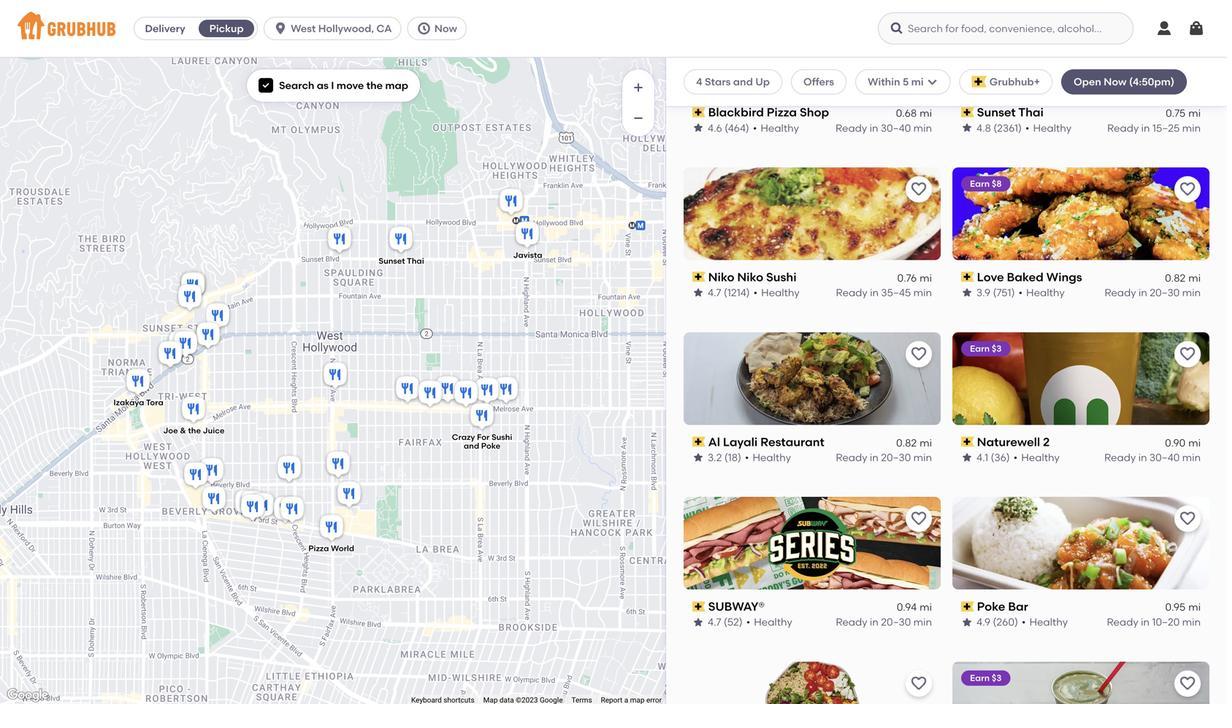Task type: describe. For each thing, give the bounding box(es) containing it.
healthy for naturewell 2
[[1021, 452, 1060, 464]]

in for love baked wings
[[1139, 287, 1147, 299]]

0.82 for love baked wings
[[1165, 272, 1186, 284]]

body energy club - west hollywood image
[[169, 326, 199, 358]]

healthy for poke bar
[[1030, 617, 1068, 629]]

• for blackbird pizza shop
[[753, 122, 757, 134]]

pizza world image
[[317, 513, 346, 545]]

3 earn from the top
[[970, 674, 990, 684]]

pickup button
[[196, 17, 257, 40]]

ready in 30–40 min for blackbird pizza shop
[[836, 122, 932, 134]]

la piazza image
[[335, 480, 364, 512]]

3.9 (751)
[[977, 287, 1015, 299]]

corner bakery image
[[197, 456, 226, 488]]

moonbowls (healthy korean bowls - 3rd st.) image
[[238, 489, 267, 521]]

javista
[[513, 251, 542, 260]]

(260)
[[993, 617, 1018, 629]]

1 horizontal spatial and
[[733, 76, 753, 88]]

tora
[[146, 398, 163, 408]]

star icon image for naturewell 2
[[961, 452, 973, 464]]

and inside "izakaya tora joe & the juice crazy for sushi and poke"
[[464, 441, 479, 451]]

a divine h2o image
[[178, 271, 207, 303]]

love
[[977, 270, 1004, 284]]

map
[[385, 79, 408, 92]]

within 5 mi
[[868, 76, 924, 88]]

• healthy for blackbird pizza shop
[[753, 122, 799, 134]]

0.90
[[1165, 437, 1186, 449]]

zankou chicken image
[[325, 225, 354, 257]]

layali
[[723, 435, 758, 449]]

al layali restaurant logo image
[[684, 333, 941, 425]]

search
[[279, 79, 314, 92]]

naturewell 2 image
[[433, 374, 462, 407]]

5
[[903, 76, 909, 88]]

4.7 for subway®
[[708, 617, 721, 629]]

poke bar logo image
[[953, 498, 1210, 590]]

subway® image
[[324, 450, 353, 482]]

mi for baked
[[1189, 272, 1201, 284]]

delivery button
[[134, 17, 196, 40]]

4.9 (260)
[[977, 617, 1018, 629]]

(1214)
[[724, 287, 750, 299]]

ready for subway®
[[836, 617, 867, 629]]

in for sunset thai
[[1141, 122, 1150, 134]]

4.9
[[977, 617, 991, 629]]

sunset thai image
[[386, 225, 416, 257]]

ready for al layali restaurant
[[836, 452, 867, 464]]

0 vertical spatial sunset
[[977, 105, 1016, 119]]

healthy for love baked wings
[[1026, 287, 1065, 299]]

svg image inside now button
[[417, 21, 431, 36]]

• for naturewell 2
[[1014, 452, 1018, 464]]

javista sunset thai
[[379, 251, 542, 266]]

love baked wings image
[[416, 379, 445, 411]]

calif chicken cafe - hollywood image
[[492, 375, 521, 407]]

shop
[[800, 105, 829, 119]]

restaurant
[[761, 435, 825, 449]]

35–45
[[881, 287, 911, 299]]

open now (4:50pm)
[[1074, 76, 1175, 88]]

poke bar image
[[179, 270, 208, 302]]

1 niko from the left
[[708, 270, 734, 284]]

4
[[696, 76, 702, 88]]

$3 for a divine h2o logo
[[992, 674, 1002, 684]]

0.94 mi
[[897, 602, 932, 614]]

the for &
[[188, 426, 201, 436]]

$8
[[992, 179, 1002, 189]]

• healthy for subway®
[[746, 617, 792, 629]]

search as i move the map
[[279, 79, 408, 92]]

wings
[[1046, 270, 1082, 284]]

1 horizontal spatial poke
[[977, 600, 1005, 614]]

pressed retail image
[[156, 339, 185, 371]]

star icon image for poke bar
[[961, 617, 973, 629]]

stars
[[705, 76, 731, 88]]

10–20
[[1152, 617, 1180, 629]]

star icon image for subway®
[[692, 617, 704, 629]]

up
[[755, 76, 770, 88]]

4.7 for niko niko sushi
[[708, 287, 721, 299]]

subscription pass image for poke bar
[[961, 602, 974, 612]]

1 vertical spatial now
[[1104, 76, 1127, 88]]

now inside button
[[434, 22, 457, 35]]

4.6
[[708, 122, 722, 134]]

open
[[1074, 76, 1101, 88]]

boba time image
[[248, 491, 277, 523]]

ready for love baked wings
[[1105, 287, 1136, 299]]

al layali restaurant
[[708, 435, 825, 449]]

pizza inside map region
[[308, 544, 329, 554]]

niko niko sushi
[[708, 270, 797, 284]]

now button
[[407, 17, 473, 40]]

min for baked
[[1182, 287, 1201, 299]]

ready in 30–40 min for naturewell 2
[[1104, 452, 1201, 464]]

love baked wings
[[977, 270, 1082, 284]]

oakberry acai bowls & smoothies i beverly center image
[[181, 461, 210, 493]]

naturewell
[[977, 435, 1040, 449]]

west hollywood, ca button
[[264, 17, 407, 40]]

as
[[317, 79, 329, 92]]

mi for bar
[[1189, 602, 1201, 614]]

(464)
[[725, 122, 749, 134]]

&
[[180, 426, 186, 436]]

3.2 (18)
[[708, 452, 741, 464]]

3.9
[[977, 287, 991, 299]]

min for 2
[[1182, 452, 1201, 464]]

earn for love baked wings
[[970, 179, 990, 189]]

tabla restaurant image
[[278, 495, 307, 527]]

0 vertical spatial pizza
[[767, 105, 797, 119]]

30–40 for blackbird pizza shop
[[881, 122, 911, 134]]

healthy for sunset thai
[[1033, 122, 1072, 134]]

min for pizza
[[914, 122, 932, 134]]

0.75 mi
[[1166, 107, 1201, 119]]

delivery
[[145, 22, 185, 35]]

blackbird
[[708, 105, 764, 119]]

crazy
[[452, 433, 475, 443]]

0 horizontal spatial svg image
[[262, 81, 270, 90]]

4.1
[[977, 452, 988, 464]]

ready for blackbird pizza shop
[[836, 122, 867, 134]]

min for niko
[[914, 287, 932, 299]]

pickup
[[209, 22, 244, 35]]

0.90 mi
[[1165, 437, 1201, 449]]

izakaya tora image
[[123, 367, 153, 399]]

0.82 mi for al layali restaurant
[[896, 437, 932, 449]]

sweetgreen logo image
[[684, 663, 941, 705]]

riozonas acai west hollywood image
[[166, 329, 195, 361]]

in for niko niko sushi
[[870, 287, 879, 299]]

a divine h2o logo image
[[953, 663, 1210, 705]]

açaí­, por favor image
[[271, 495, 300, 527]]

ca
[[376, 22, 392, 35]]

within
[[868, 76, 900, 88]]

mi for thai
[[1189, 107, 1201, 119]]

baked
[[1007, 270, 1044, 284]]

healthy for niko niko sushi
[[761, 287, 800, 299]]

subscription pass image for naturewell 2
[[961, 437, 974, 447]]

in for al layali restaurant
[[870, 452, 879, 464]]

4 stars and up
[[696, 76, 770, 88]]

• for al layali restaurant
[[745, 452, 749, 464]]

juice
[[203, 426, 225, 436]]

• for niko niko sushi
[[754, 287, 758, 299]]

3.2
[[708, 452, 722, 464]]

0.75
[[1166, 107, 1186, 119]]

4.8
[[977, 122, 991, 134]]

poke bar
[[977, 600, 1028, 614]]



Task type: vqa. For each thing, say whether or not it's contained in the screenshot.
tea within tab
no



Task type: locate. For each thing, give the bounding box(es) containing it.
svg image inside the west hollywood, ca button
[[273, 21, 288, 36]]

subscription pass image left poke bar
[[961, 602, 974, 612]]

1 horizontal spatial sushi
[[766, 270, 797, 284]]

subscription pass image for niko niko sushi
[[692, 272, 705, 282]]

1 vertical spatial thai
[[407, 256, 424, 266]]

• healthy right "(2361)"
[[1026, 122, 1072, 134]]

healthy down love baked wings
[[1026, 287, 1065, 299]]

star icon image left 3.9
[[961, 287, 973, 299]]

0.94
[[897, 602, 917, 614]]

2 vertical spatial ready in 20–30 min
[[836, 617, 932, 629]]

• healthy right (52)
[[746, 617, 792, 629]]

min for thai
[[1182, 122, 1201, 134]]

sushi right for
[[492, 433, 512, 443]]

0.95
[[1165, 602, 1186, 614]]

the
[[366, 79, 383, 92], [188, 426, 201, 436]]

earn down 4.9
[[970, 674, 990, 684]]

2 vertical spatial 20–30
[[881, 617, 911, 629]]

• healthy down bar
[[1022, 617, 1068, 629]]

mi
[[911, 76, 924, 88], [920, 107, 932, 119], [1189, 107, 1201, 119], [920, 272, 932, 284], [1189, 272, 1201, 284], [920, 437, 932, 449], [1189, 437, 1201, 449], [920, 602, 932, 614], [1189, 602, 1201, 614]]

0 vertical spatial subscription pass image
[[692, 107, 705, 117]]

niko
[[708, 270, 734, 284], [737, 270, 763, 284]]

save this restaurant image for al layali restaurant
[[910, 346, 928, 363]]

1 horizontal spatial niko
[[737, 270, 763, 284]]

google image
[[4, 687, 52, 705]]

4.7 left (1214)
[[708, 287, 721, 299]]

2 earn $3 from the top
[[970, 674, 1002, 684]]

1 vertical spatial ready in 20–30 min
[[836, 452, 932, 464]]

earn for naturewell 2
[[970, 344, 990, 354]]

subscription pass image left love
[[961, 272, 974, 282]]

izakaya tora joe & the juice crazy for sushi and poke
[[114, 398, 512, 451]]

ruam mitr image
[[451, 379, 481, 411]]

1 vertical spatial 0.82 mi
[[896, 437, 932, 449]]

subscription pass image left niko niko sushi
[[692, 272, 705, 282]]

save this restaurant image for poke bar
[[1179, 511, 1197, 528]]

1 horizontal spatial thai
[[1018, 105, 1044, 119]]

subscription pass image for blackbird
[[692, 107, 705, 117]]

0 vertical spatial poke
[[481, 441, 501, 451]]

joe & the juice image
[[179, 395, 208, 427]]

• right (464)
[[753, 122, 757, 134]]

1 horizontal spatial 0.82
[[1165, 272, 1186, 284]]

kitava image
[[238, 493, 267, 525]]

niko niko sushi logo image
[[684, 168, 941, 260]]

subscription pass image down 4
[[692, 107, 705, 117]]

naturewell 2
[[977, 435, 1050, 449]]

30–40 for naturewell 2
[[1150, 452, 1180, 464]]

1 vertical spatial svg image
[[262, 81, 270, 90]]

star icon image for sunset thai
[[961, 122, 973, 134]]

in for naturewell 2
[[1138, 452, 1147, 464]]

20–30
[[1150, 287, 1180, 299], [881, 452, 911, 464], [881, 617, 911, 629]]

in for subway®
[[870, 617, 879, 629]]

1 $3 from the top
[[992, 344, 1002, 354]]

• for love baked wings
[[1019, 287, 1023, 299]]

0 vertical spatial svg image
[[890, 21, 904, 36]]

0 vertical spatial thai
[[1018, 105, 1044, 119]]

0 horizontal spatial 30–40
[[881, 122, 911, 134]]

in for blackbird pizza shop
[[870, 122, 878, 134]]

0 horizontal spatial ready in 30–40 min
[[836, 122, 932, 134]]

1 earn from the top
[[970, 179, 990, 189]]

subscription pass image left al
[[692, 437, 705, 447]]

pizza
[[767, 105, 797, 119], [308, 544, 329, 554]]

ready in 20–30 min
[[1105, 287, 1201, 299], [836, 452, 932, 464], [836, 617, 932, 629]]

1 horizontal spatial 0.82 mi
[[1165, 272, 1201, 284]]

(36)
[[991, 452, 1010, 464]]

0 horizontal spatial niko
[[708, 270, 734, 284]]

1 vertical spatial ready in 30–40 min
[[1104, 452, 1201, 464]]

star icon image left 4.7 (1214) at the right of the page
[[692, 287, 704, 299]]

• healthy for al layali restaurant
[[745, 452, 791, 464]]

save this restaurant image for subway®
[[910, 511, 928, 528]]

0.82 mi
[[1165, 272, 1201, 284], [896, 437, 932, 449]]

1 vertical spatial sunset
[[379, 256, 405, 266]]

mi for pizza
[[920, 107, 932, 119]]

4.7 left (52)
[[708, 617, 721, 629]]

star icon image left 4.1
[[961, 452, 973, 464]]

healthy for subway®
[[754, 617, 792, 629]]

0 vertical spatial 4.7
[[708, 287, 721, 299]]

earn $3 down 3.9
[[970, 344, 1002, 354]]

svg image inside main navigation navigation
[[890, 21, 904, 36]]

20–30 for restaurant
[[881, 452, 911, 464]]

4.1 (36)
[[977, 452, 1010, 464]]

1 horizontal spatial pizza
[[767, 105, 797, 119]]

(4:50pm)
[[1129, 76, 1175, 88]]

star icon image for love baked wings
[[961, 287, 973, 299]]

grubhub plus flag logo image
[[972, 76, 987, 88]]

earn $3 down 4.9
[[970, 674, 1002, 684]]

0 horizontal spatial and
[[464, 441, 479, 451]]

healthy down blackbird pizza shop
[[761, 122, 799, 134]]

ready in 30–40 min down 0.90
[[1104, 452, 1201, 464]]

1 subscription pass image from the top
[[692, 107, 705, 117]]

niko up (1214)
[[737, 270, 763, 284]]

ready in 10–20 min
[[1107, 617, 1201, 629]]

joe
[[163, 426, 178, 436]]

svg image
[[890, 21, 904, 36], [262, 81, 270, 90]]

0 vertical spatial ready in 20–30 min
[[1105, 287, 1201, 299]]

earn
[[970, 179, 990, 189], [970, 344, 990, 354], [970, 674, 990, 684]]

save this restaurant image
[[910, 16, 928, 33], [910, 181, 928, 198], [910, 676, 928, 693], [1179, 676, 1197, 693]]

svg image up within 5 mi
[[890, 21, 904, 36]]

california pizza kitchen image
[[497, 187, 526, 219]]

the for move
[[366, 79, 383, 92]]

now right open
[[1104, 76, 1127, 88]]

healthy down niko niko sushi
[[761, 287, 800, 299]]

grubhub+
[[990, 76, 1040, 88]]

svg image left search
[[262, 81, 270, 90]]

• healthy for niko niko sushi
[[754, 287, 800, 299]]

and
[[733, 76, 753, 88], [464, 441, 479, 451]]

20–30 for wings
[[1150, 287, 1180, 299]]

• healthy for poke bar
[[1022, 617, 1068, 629]]

30–40 down 0.90
[[1150, 452, 1180, 464]]

healthy down al layali restaurant
[[753, 452, 791, 464]]

bar
[[1008, 600, 1028, 614]]

0.82
[[1165, 272, 1186, 284], [896, 437, 917, 449]]

ready for niko niko sushi
[[836, 287, 868, 299]]

0 vertical spatial the
[[366, 79, 383, 92]]

2 4.7 from the top
[[708, 617, 721, 629]]

2 vertical spatial earn
[[970, 674, 990, 684]]

map region
[[0, 0, 849, 705]]

poke inside "izakaya tora joe & the juice crazy for sushi and poke"
[[481, 441, 501, 451]]

0 vertical spatial sushi
[[766, 270, 797, 284]]

genghis cohen image
[[321, 360, 350, 393]]

now right ca
[[434, 22, 457, 35]]

(18)
[[724, 452, 741, 464]]

0.68 mi
[[896, 107, 932, 119]]

blackbird pizza shop image
[[393, 374, 422, 407]]

for
[[477, 433, 490, 443]]

izakaya
[[114, 398, 144, 408]]

west
[[291, 22, 316, 35]]

0 horizontal spatial now
[[434, 22, 457, 35]]

0 vertical spatial 0.82
[[1165, 272, 1186, 284]]

0 vertical spatial and
[[733, 76, 753, 88]]

0 vertical spatial earn $3
[[970, 344, 1002, 354]]

1 vertical spatial 4.7
[[708, 617, 721, 629]]

subscription pass image
[[692, 107, 705, 117], [692, 437, 705, 447], [692, 602, 705, 612]]

0.76
[[897, 272, 917, 284]]

save this restaurant image
[[1179, 16, 1197, 33], [1179, 181, 1197, 198], [910, 346, 928, 363], [1179, 346, 1197, 363], [910, 511, 928, 528], [1179, 511, 1197, 528]]

sunset thai
[[977, 105, 1044, 119]]

4.7 (52)
[[708, 617, 743, 629]]

poke up 4.9 (260)
[[977, 600, 1005, 614]]

• healthy down al layali restaurant
[[745, 452, 791, 464]]

ready for sunset thai
[[1107, 122, 1139, 134]]

• right (52)
[[746, 617, 750, 629]]

healthy down 2
[[1021, 452, 1060, 464]]

subscription pass image for love baked wings
[[961, 272, 974, 282]]

4.7 (1214)
[[708, 287, 750, 299]]

earn left $8
[[970, 179, 990, 189]]

sunset inside javista sunset thai
[[379, 256, 405, 266]]

2 earn from the top
[[970, 344, 990, 354]]

0 horizontal spatial poke
[[481, 441, 501, 451]]

0 horizontal spatial thai
[[407, 256, 424, 266]]

star icon image for niko niko sushi
[[692, 287, 704, 299]]

ready in 30–40 min
[[836, 122, 932, 134], [1104, 452, 1201, 464]]

star icon image left 4.8
[[961, 122, 973, 134]]

0 horizontal spatial sunset
[[379, 256, 405, 266]]

pizza left world
[[308, 544, 329, 554]]

love baked wings logo image
[[953, 168, 1210, 260]]

ready in 20–30 min for wings
[[1105, 287, 1201, 299]]

• healthy down blackbird pizza shop
[[753, 122, 799, 134]]

•
[[753, 122, 757, 134], [1026, 122, 1030, 134], [754, 287, 758, 299], [1019, 287, 1023, 299], [745, 452, 749, 464], [1014, 452, 1018, 464], [746, 617, 750, 629], [1022, 617, 1026, 629]]

earn $3 for a divine h2o logo
[[970, 674, 1002, 684]]

and left up
[[733, 76, 753, 88]]

1 horizontal spatial svg image
[[890, 21, 904, 36]]

mi for 2
[[1189, 437, 1201, 449]]

1 horizontal spatial the
[[366, 79, 383, 92]]

sushi koo image
[[199, 485, 229, 517]]

$3
[[992, 344, 1002, 354], [992, 674, 1002, 684]]

15–25
[[1153, 122, 1180, 134]]

thai inside javista sunset thai
[[407, 256, 424, 266]]

• right "(2361)"
[[1026, 122, 1030, 134]]

1 vertical spatial poke
[[977, 600, 1005, 614]]

sushi down niko niko sushi logo
[[766, 270, 797, 284]]

(52)
[[724, 617, 743, 629]]

• healthy for naturewell 2
[[1014, 452, 1060, 464]]

healthy right (260)
[[1030, 617, 1068, 629]]

0 horizontal spatial sushi
[[492, 433, 512, 443]]

• for sunset thai
[[1026, 122, 1030, 134]]

1 4.7 from the top
[[708, 287, 721, 299]]

• right (18)
[[745, 452, 749, 464]]

1 vertical spatial pizza
[[308, 544, 329, 554]]

al layali restaurant image
[[194, 320, 223, 352]]

0 vertical spatial 30–40
[[881, 122, 911, 134]]

30–40
[[881, 122, 911, 134], [1150, 452, 1180, 464]]

star icon image for al layali restaurant
[[692, 452, 704, 464]]

1 horizontal spatial ready in 30–40 min
[[1104, 452, 1201, 464]]

0 vertical spatial earn
[[970, 179, 990, 189]]

min for bar
[[1182, 617, 1201, 629]]

anarkali indian restaurant image
[[473, 376, 502, 408]]

2 niko from the left
[[737, 270, 763, 284]]

subscription pass image down "grubhub plus flag logo"
[[961, 107, 974, 117]]

0 horizontal spatial the
[[188, 426, 201, 436]]

subscription pass image for al
[[692, 437, 705, 447]]

0.68
[[896, 107, 917, 119]]

0.95 mi
[[1165, 602, 1201, 614]]

1 vertical spatial earn
[[970, 344, 990, 354]]

• for subway®
[[746, 617, 750, 629]]

30–40 down the 0.68
[[881, 122, 911, 134]]

• healthy for love baked wings
[[1019, 287, 1065, 299]]

ready in 35–45 min
[[836, 287, 932, 299]]

crazy for sushi and poke image
[[468, 401, 497, 434]]

0 horizontal spatial pizza
[[308, 544, 329, 554]]

(751)
[[993, 287, 1015, 299]]

1 horizontal spatial 30–40
[[1150, 452, 1180, 464]]

star icon image left 4.9
[[961, 617, 973, 629]]

sweetgreen image
[[175, 282, 205, 314]]

niko niko sushi image
[[203, 301, 232, 333]]

subway® logo image
[[684, 498, 941, 590]]

earn $8
[[970, 179, 1002, 189]]

earn down 3.9
[[970, 344, 990, 354]]

0 vertical spatial 0.82 mi
[[1165, 272, 1201, 284]]

ready for poke bar
[[1107, 617, 1139, 629]]

earn $3 for naturewell 2 logo
[[970, 344, 1002, 354]]

move
[[337, 79, 364, 92]]

the inside "izakaya tora joe & the juice crazy for sushi and poke"
[[188, 426, 201, 436]]

rawberri image
[[171, 329, 200, 361]]

1 vertical spatial the
[[188, 426, 201, 436]]

• healthy
[[753, 122, 799, 134], [1026, 122, 1072, 134], [754, 287, 800, 299], [1019, 287, 1065, 299], [745, 452, 791, 464], [1014, 452, 1060, 464], [746, 617, 792, 629], [1022, 617, 1068, 629]]

pizza world
[[308, 544, 354, 554]]

west hollywood, ca
[[291, 22, 392, 35]]

in for poke bar
[[1141, 617, 1150, 629]]

subscription pass image left subway®
[[692, 602, 705, 612]]

sushi inside "izakaya tora joe & the juice crazy for sushi and poke"
[[492, 433, 512, 443]]

1 vertical spatial 20–30
[[881, 452, 911, 464]]

subscription pass image left naturewell
[[961, 437, 974, 447]]

healthy for al layali restaurant
[[753, 452, 791, 464]]

ready in 30–40 min down the 0.68
[[836, 122, 932, 134]]

mi for layali
[[920, 437, 932, 449]]

and down crazy for sushi and poke 'image' on the left of page
[[464, 441, 479, 451]]

• right the (36)
[[1014, 452, 1018, 464]]

offers
[[804, 76, 834, 88]]

1 vertical spatial and
[[464, 441, 479, 451]]

Search for food, convenience, alcohol... search field
[[878, 12, 1134, 45]]

world
[[331, 544, 354, 554]]

2
[[1043, 435, 1050, 449]]

• healthy down love baked wings
[[1019, 287, 1065, 299]]

sunset
[[977, 105, 1016, 119], [379, 256, 405, 266]]

0.82 mi for love baked wings
[[1165, 272, 1201, 284]]

svg image
[[1156, 20, 1173, 37], [1188, 20, 1205, 37], [273, 21, 288, 36], [417, 21, 431, 36], [927, 76, 938, 88]]

0 horizontal spatial 0.82 mi
[[896, 437, 932, 449]]

0.82 for al layali restaurant
[[896, 437, 917, 449]]

hollywood,
[[318, 22, 374, 35]]

ready
[[836, 122, 867, 134], [1107, 122, 1139, 134], [836, 287, 868, 299], [1105, 287, 1136, 299], [836, 452, 867, 464], [1104, 452, 1136, 464], [836, 617, 867, 629], [1107, 617, 1139, 629]]

naturewell 2 logo image
[[953, 333, 1210, 425]]

• healthy for sunset thai
[[1026, 122, 1072, 134]]

subway®
[[708, 600, 765, 614]]

star icon image left 3.2
[[692, 452, 704, 464]]

main navigation navigation
[[0, 0, 1227, 58]]

2 vertical spatial subscription pass image
[[692, 602, 705, 612]]

0 vertical spatial now
[[434, 22, 457, 35]]

made in havana image
[[275, 454, 304, 486]]

mi for niko
[[920, 272, 932, 284]]

electric karma image
[[232, 488, 262, 520]]

• healthy down niko niko sushi
[[754, 287, 800, 299]]

3 subscription pass image from the top
[[692, 602, 705, 612]]

healthy right "(2361)"
[[1033, 122, 1072, 134]]

min
[[914, 122, 932, 134], [1182, 122, 1201, 134], [914, 287, 932, 299], [1182, 287, 1201, 299], [914, 452, 932, 464], [1182, 452, 1201, 464], [914, 617, 932, 629], [1182, 617, 1201, 629]]

niko up 4.7 (1214) at the right of the page
[[708, 270, 734, 284]]

javista image
[[513, 220, 542, 252]]

subscription pass image
[[961, 107, 974, 117], [692, 272, 705, 282], [961, 272, 974, 282], [961, 437, 974, 447], [961, 602, 974, 612]]

al
[[708, 435, 720, 449]]

$3 for naturewell 2 logo
[[992, 344, 1002, 354]]

ready in 15–25 min
[[1107, 122, 1201, 134]]

blackbird pizza shop
[[708, 105, 829, 119]]

0 horizontal spatial 0.82
[[896, 437, 917, 449]]

subscription pass image for sunset thai
[[961, 107, 974, 117]]

i
[[331, 79, 334, 92]]

0.76 mi
[[897, 272, 932, 284]]

4.6 (464)
[[708, 122, 749, 134]]

0 vertical spatial $3
[[992, 344, 1002, 354]]

star icon image for blackbird pizza shop
[[692, 122, 704, 134]]

4.8 (2361)
[[977, 122, 1022, 134]]

2 subscription pass image from the top
[[692, 437, 705, 447]]

4.7
[[708, 287, 721, 299], [708, 617, 721, 629]]

poke right crazy
[[481, 441, 501, 451]]

pizza left shop
[[767, 105, 797, 119]]

plus icon image
[[631, 80, 646, 95]]

2 $3 from the top
[[992, 674, 1002, 684]]

star icon image
[[692, 122, 704, 134], [961, 122, 973, 134], [692, 287, 704, 299], [961, 287, 973, 299], [692, 452, 704, 464], [961, 452, 973, 464], [692, 617, 704, 629], [961, 617, 973, 629]]

1 vertical spatial sushi
[[492, 433, 512, 443]]

ready for naturewell 2
[[1104, 452, 1136, 464]]

• down bar
[[1022, 617, 1026, 629]]

1 vertical spatial 0.82
[[896, 437, 917, 449]]

$3 down 3.9 (751)
[[992, 344, 1002, 354]]

star icon image left 4.6
[[692, 122, 704, 134]]

• down niko niko sushi
[[754, 287, 758, 299]]

earn $3
[[970, 344, 1002, 354], [970, 674, 1002, 684]]

1 vertical spatial earn $3
[[970, 674, 1002, 684]]

thai
[[1018, 105, 1044, 119], [407, 256, 424, 266]]

sunset up the 4.8 (2361)
[[977, 105, 1016, 119]]

min for layali
[[914, 452, 932, 464]]

minus icon image
[[631, 111, 646, 126]]

1 earn $3 from the top
[[970, 344, 1002, 354]]

1 vertical spatial $3
[[992, 674, 1002, 684]]

healthy down subway®
[[754, 617, 792, 629]]

ready in 20–30 min for restaurant
[[836, 452, 932, 464]]

1 vertical spatial subscription pass image
[[692, 437, 705, 447]]

• healthy down 2
[[1014, 452, 1060, 464]]

(2361)
[[994, 122, 1022, 134]]

1 horizontal spatial sunset
[[977, 105, 1016, 119]]

0 vertical spatial 20–30
[[1150, 287, 1180, 299]]

save this restaurant image for sunset thai
[[1179, 16, 1197, 33]]

healthy for blackbird pizza shop
[[761, 122, 799, 134]]

• down baked
[[1019, 287, 1023, 299]]

sunset right zankou chicken icon
[[379, 256, 405, 266]]

the left map
[[366, 79, 383, 92]]

the right &
[[188, 426, 201, 436]]

0 vertical spatial ready in 30–40 min
[[836, 122, 932, 134]]

$3 down 4.9 (260)
[[992, 674, 1002, 684]]

1 vertical spatial 30–40
[[1150, 452, 1180, 464]]

• for poke bar
[[1022, 617, 1026, 629]]

1 horizontal spatial now
[[1104, 76, 1127, 88]]

star icon image left 4.7 (52)
[[692, 617, 704, 629]]



